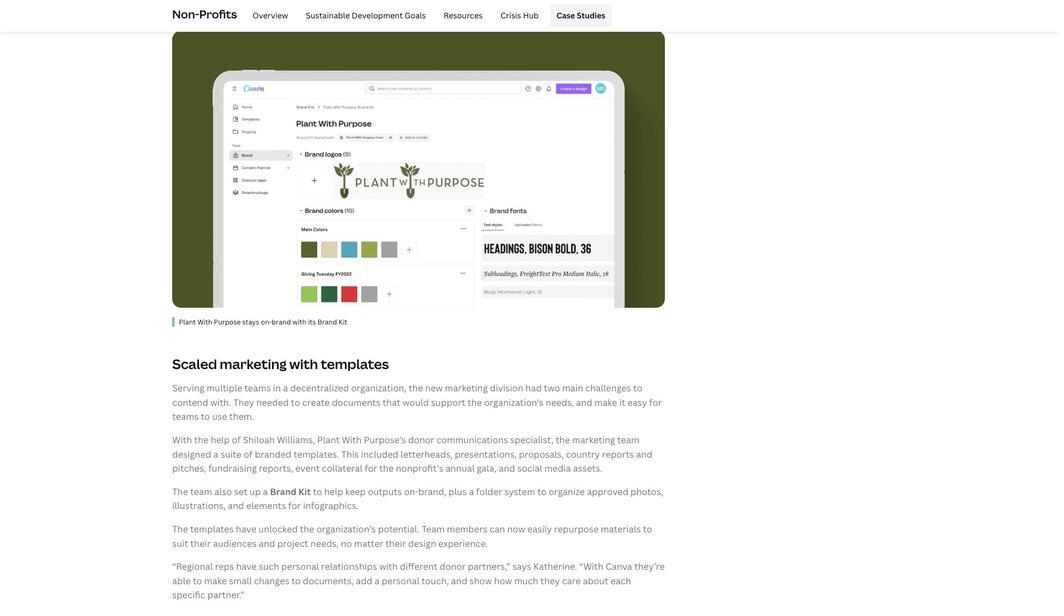 Task type: vqa. For each thing, say whether or not it's contained in the screenshot.
pitches,
yes



Task type: describe. For each thing, give the bounding box(es) containing it.
for inside to help keep outputs on-brand, plus a folder system to organize approved photos, illustrations, and elements for infographics.
[[288, 500, 301, 512]]

able
[[172, 575, 191, 587]]

social
[[518, 462, 542, 475]]

the for the team also set up a brand kit
[[172, 486, 188, 498]]

the team also set up a brand kit
[[172, 486, 311, 498]]

needed
[[256, 396, 289, 409]]

presentations,
[[455, 448, 517, 460]]

the up would
[[409, 382, 423, 394]]

members
[[447, 523, 488, 535]]

photos,
[[631, 486, 664, 498]]

non-profits
[[172, 7, 237, 22]]

keep
[[346, 486, 366, 498]]

crisis
[[501, 10, 521, 21]]

its
[[308, 317, 316, 327]]

nonprofit's
[[396, 462, 444, 475]]

proposals,
[[519, 448, 564, 460]]

it
[[620, 396, 626, 409]]

to left create
[[291, 396, 300, 409]]

brand,
[[419, 486, 447, 498]]

create
[[302, 396, 330, 409]]

resources
[[444, 10, 483, 21]]

have for small
[[236, 561, 257, 573]]

non-
[[172, 7, 199, 22]]

1 horizontal spatial templates
[[321, 355, 389, 373]]

and right reports
[[636, 448, 653, 460]]

outputs
[[368, 486, 402, 498]]

"with
[[580, 561, 604, 573]]

the up designed in the bottom left of the page
[[194, 434, 209, 446]]

potential.
[[378, 523, 420, 535]]

designed
[[172, 448, 211, 460]]

unlocked
[[259, 523, 298, 535]]

resources link
[[437, 4, 490, 27]]

to right system
[[538, 486, 547, 498]]

make inside "regional reps have such personal relationships with different donor partners," says katherine. "with canva they're able to make small changes to documents, add a personal touch, and show how much they care about each specific partner."
[[204, 575, 227, 587]]

pitches,
[[172, 462, 206, 475]]

the templates have unlocked the organization's potential. team members can now easily repurpose materials to suit their audiences and project needs, no matter their design experience.
[[172, 523, 652, 550]]

1 their from the left
[[190, 537, 211, 550]]

would
[[403, 396, 429, 409]]

case
[[557, 10, 575, 21]]

plus
[[449, 486, 467, 498]]

overview
[[253, 10, 288, 21]]

country
[[566, 448, 600, 460]]

with the help of shiloah williams, plant with purpose's donor communications specialist, the marketing team designed a suite of branded templates. this included letterheads, presentations, proposals, country reports and pitches, fundraising reports, event collateral for the nonprofit's annual gala, and social media assets.
[[172, 434, 653, 475]]

project
[[277, 537, 308, 550]]

multiple
[[207, 382, 242, 394]]

case studies link
[[550, 4, 612, 27]]

0 vertical spatial brand
[[318, 317, 337, 327]]

now
[[508, 523, 525, 535]]

for inside serving multiple teams in a decentralized organization, the new marketing division had two main challenges to contend with. they needed to create documents that would support the organization's needs, and make it easy for teams to use them.
[[650, 396, 662, 409]]

touch,
[[422, 575, 449, 587]]

division
[[490, 382, 524, 394]]

each
[[611, 575, 631, 587]]

menu bar containing overview
[[242, 4, 612, 27]]

up
[[250, 486, 261, 498]]

0 vertical spatial marketing
[[220, 355, 287, 373]]

use
[[212, 411, 227, 423]]

suite
[[221, 448, 242, 460]]

scaled
[[172, 355, 217, 373]]

changes
[[254, 575, 290, 587]]

much
[[514, 575, 539, 587]]

different
[[400, 561, 438, 573]]

crisis hub
[[501, 10, 539, 21]]

also
[[214, 486, 232, 498]]

and inside to help keep outputs on-brand, plus a folder system to organize approved photos, illustrations, and elements for infographics.
[[228, 500, 244, 512]]

documents,
[[303, 575, 354, 587]]

decentralized
[[290, 382, 349, 394]]

with for brand
[[293, 317, 307, 327]]

0 vertical spatial teams
[[245, 382, 271, 394]]

system
[[505, 486, 535, 498]]

templates.
[[294, 448, 339, 460]]

to right changes
[[292, 575, 301, 587]]

add
[[356, 575, 373, 587]]

infographics.
[[303, 500, 359, 512]]

the for the templates have unlocked the organization's potential. team members can now easily repurpose materials to suit their audiences and project needs, no matter their design experience.
[[172, 523, 188, 535]]

a inside to help keep outputs on-brand, plus a folder system to organize approved photos, illustrations, and elements for infographics.
[[469, 486, 474, 498]]

partners,"
[[468, 561, 511, 573]]

reports
[[602, 448, 634, 460]]

profits
[[199, 7, 237, 22]]

2 their from the left
[[386, 537, 406, 550]]

how
[[494, 575, 512, 587]]

0 horizontal spatial plant
[[179, 317, 196, 327]]

communications
[[437, 434, 508, 446]]

"regional
[[172, 561, 213, 573]]

can
[[490, 523, 505, 535]]

crisis hub link
[[494, 4, 546, 27]]

a right the up
[[263, 486, 268, 498]]

experience.
[[439, 537, 488, 550]]

suit
[[172, 537, 188, 550]]

partner."
[[208, 589, 245, 601]]

marketing inside the with the help of shiloah williams, plant with purpose's donor communications specialist, the marketing team designed a suite of branded templates. this included letterheads, presentations, proposals, country reports and pitches, fundraising reports, event collateral for the nonprofit's annual gala, and social media assets.
[[572, 434, 615, 446]]

help inside the with the help of shiloah williams, plant with purpose's donor communications specialist, the marketing team designed a suite of branded templates. this included letterheads, presentations, proposals, country reports and pitches, fundraising reports, event collateral for the nonprofit's annual gala, and social media assets.
[[211, 434, 230, 446]]

care
[[562, 575, 581, 587]]

a inside the with the help of shiloah williams, plant with purpose's donor communications specialist, the marketing team designed a suite of branded templates. this included letterheads, presentations, proposals, country reports and pitches, fundraising reports, event collateral for the nonprofit's annual gala, and social media assets.
[[213, 448, 218, 460]]

relationships
[[321, 561, 377, 573]]



Task type: locate. For each thing, give the bounding box(es) containing it.
help up infographics.
[[324, 486, 343, 498]]

have inside "regional reps have such personal relationships with different donor partners," says katherine. "with canva they're able to make small changes to documents, add a personal touch, and show how much they care about each specific partner."
[[236, 561, 257, 573]]

2 vertical spatial with
[[379, 561, 398, 573]]

0 vertical spatial kit
[[339, 317, 348, 327]]

0 vertical spatial make
[[595, 396, 617, 409]]

make
[[595, 396, 617, 409], [204, 575, 227, 587]]

a right in
[[283, 382, 288, 394]]

they're
[[635, 561, 665, 573]]

a
[[283, 382, 288, 394], [213, 448, 218, 460], [263, 486, 268, 498], [469, 486, 474, 498], [375, 575, 380, 587]]

0 horizontal spatial marketing
[[220, 355, 287, 373]]

0 vertical spatial with
[[293, 317, 307, 327]]

marketing up in
[[220, 355, 287, 373]]

1 vertical spatial teams
[[172, 411, 199, 423]]

to left use
[[201, 411, 210, 423]]

1 horizontal spatial make
[[595, 396, 617, 409]]

on- right stays
[[261, 317, 272, 327]]

2 horizontal spatial for
[[650, 396, 662, 409]]

0 vertical spatial on-
[[261, 317, 272, 327]]

brand right its at left
[[318, 317, 337, 327]]

the up country
[[556, 434, 570, 446]]

0 vertical spatial team
[[618, 434, 640, 446]]

needs, inside the templates have unlocked the organization's potential. team members can now easily repurpose materials to suit their audiences and project needs, no matter their design experience.
[[311, 537, 339, 550]]

with
[[293, 317, 307, 327], [290, 355, 318, 373], [379, 561, 398, 573]]

2 the from the top
[[172, 523, 188, 535]]

kit down event
[[299, 486, 311, 498]]

0 vertical spatial donor
[[408, 434, 435, 446]]

fundraising
[[208, 462, 257, 475]]

1 vertical spatial the
[[172, 523, 188, 535]]

to right materials
[[643, 523, 652, 535]]

"regional reps have such personal relationships with different donor partners," says katherine. "with canva they're able to make small changes to documents, add a personal touch, and show how much they care about each specific partner."
[[172, 561, 665, 601]]

1 vertical spatial marketing
[[445, 382, 488, 394]]

1 vertical spatial team
[[190, 486, 212, 498]]

with for relationships
[[379, 561, 398, 573]]

1 horizontal spatial with
[[198, 317, 212, 327]]

team inside the with the help of shiloah williams, plant with purpose's donor communications specialist, the marketing team designed a suite of branded templates. this included letterheads, presentations, proposals, country reports and pitches, fundraising reports, event collateral for the nonprofit's annual gala, and social media assets.
[[618, 434, 640, 446]]

plant left purpose
[[179, 317, 196, 327]]

the up project
[[300, 523, 314, 535]]

0 horizontal spatial help
[[211, 434, 230, 446]]

branded
[[255, 448, 292, 460]]

illustrations,
[[172, 500, 226, 512]]

canva interface showing brand kit feature image
[[172, 31, 665, 308]]

small
[[229, 575, 252, 587]]

brand up elements
[[270, 486, 297, 498]]

2 vertical spatial marketing
[[572, 434, 615, 446]]

to help keep outputs on-brand, plus a folder system to organize approved photos, illustrations, and elements for infographics.
[[172, 486, 664, 512]]

kit right its at left
[[339, 317, 348, 327]]

1 horizontal spatial team
[[618, 434, 640, 446]]

needs, inside serving multiple teams in a decentralized organization, the new marketing division had two main challenges to contend with. they needed to create documents that would support the organization's needs, and make it easy for teams to use them.
[[546, 396, 574, 409]]

on- for brand
[[261, 317, 272, 327]]

personal
[[281, 561, 319, 573], [382, 575, 420, 587]]

0 horizontal spatial donor
[[408, 434, 435, 446]]

1 horizontal spatial organization's
[[484, 396, 544, 409]]

gala,
[[477, 462, 497, 475]]

organization's up 'no'
[[317, 523, 376, 535]]

team up illustrations,
[[190, 486, 212, 498]]

donor inside the with the help of shiloah williams, plant with purpose's donor communications specialist, the marketing team designed a suite of branded templates. this included letterheads, presentations, proposals, country reports and pitches, fundraising reports, event collateral for the nonprofit's annual gala, and social media assets.
[[408, 434, 435, 446]]

1 vertical spatial with
[[290, 355, 318, 373]]

sustainable
[[306, 10, 350, 21]]

have inside the templates have unlocked the organization's potential. team members can now easily repurpose materials to suit their audiences and project needs, no matter their design experience.
[[236, 523, 256, 535]]

1 vertical spatial help
[[324, 486, 343, 498]]

plant
[[179, 317, 196, 327], [317, 434, 340, 446]]

needs, left 'no'
[[311, 537, 339, 550]]

1 horizontal spatial for
[[365, 462, 377, 475]]

0 vertical spatial help
[[211, 434, 230, 446]]

donor up 'touch,'
[[440, 561, 466, 573]]

0 horizontal spatial on-
[[261, 317, 272, 327]]

on- for brand,
[[404, 486, 419, 498]]

donor up letterheads,
[[408, 434, 435, 446]]

and right gala,
[[499, 462, 515, 475]]

easily
[[528, 523, 552, 535]]

for down the included
[[365, 462, 377, 475]]

in
[[273, 382, 281, 394]]

0 horizontal spatial with
[[172, 434, 192, 446]]

help inside to help keep outputs on-brand, plus a folder system to organize approved photos, illustrations, and elements for infographics.
[[324, 486, 343, 498]]

have for and
[[236, 523, 256, 535]]

1 vertical spatial for
[[365, 462, 377, 475]]

0 horizontal spatial make
[[204, 575, 227, 587]]

a right plus
[[469, 486, 474, 498]]

1 vertical spatial personal
[[382, 575, 420, 587]]

collateral
[[322, 462, 363, 475]]

1 vertical spatial donor
[[440, 561, 466, 573]]

their down potential.
[[386, 537, 406, 550]]

0 vertical spatial plant
[[179, 317, 196, 327]]

2 horizontal spatial with
[[342, 434, 362, 446]]

templates up organization,
[[321, 355, 389, 373]]

case studies
[[557, 10, 606, 21]]

marketing up support
[[445, 382, 488, 394]]

serving
[[172, 382, 205, 394]]

set
[[234, 486, 247, 498]]

reports,
[[259, 462, 293, 475]]

0 horizontal spatial personal
[[281, 561, 319, 573]]

templates inside the templates have unlocked the organization's potential. team members can now easily repurpose materials to suit their audiences and project needs, no matter their design experience.
[[190, 523, 234, 535]]

challenges
[[586, 382, 631, 394]]

documents
[[332, 396, 381, 409]]

donor inside "regional reps have such personal relationships with different donor partners," says katherine. "with canva they're able to make small changes to documents, add a personal touch, and show how much they care about each specific partner."
[[440, 561, 466, 573]]

them.
[[229, 411, 254, 423]]

for right easy
[[650, 396, 662, 409]]

to inside the templates have unlocked the organization's potential. team members can now easily repurpose materials to suit their audiences and project needs, no matter their design experience.
[[643, 523, 652, 535]]

1 horizontal spatial of
[[244, 448, 253, 460]]

1 horizontal spatial help
[[324, 486, 343, 498]]

organization's down division on the bottom
[[484, 396, 544, 409]]

to up infographics.
[[313, 486, 322, 498]]

assets.
[[573, 462, 603, 475]]

specialist,
[[511, 434, 554, 446]]

and inside serving multiple teams in a decentralized organization, the new marketing division had two main challenges to contend with. they needed to create documents that would support the organization's needs, and make it easy for teams to use them.
[[576, 396, 593, 409]]

that
[[383, 396, 401, 409]]

0 vertical spatial the
[[172, 486, 188, 498]]

of right 'suite' at the bottom left of page
[[244, 448, 253, 460]]

serving multiple teams in a decentralized organization, the new marketing division had two main challenges to contend with. they needed to create documents that would support the organization's needs, and make it easy for teams to use them.
[[172, 382, 662, 423]]

support
[[431, 396, 466, 409]]

1 horizontal spatial their
[[386, 537, 406, 550]]

scaled marketing with templates
[[172, 355, 389, 373]]

letterheads,
[[401, 448, 453, 460]]

2 vertical spatial for
[[288, 500, 301, 512]]

make inside serving multiple teams in a decentralized organization, the new marketing division had two main challenges to contend with. they needed to create documents that would support the organization's needs, and make it easy for teams to use them.
[[595, 396, 617, 409]]

plant with purpose stays on-brand with its brand kit
[[179, 317, 348, 327]]

no
[[341, 537, 352, 550]]

with left its at left
[[293, 317, 307, 327]]

with inside "regional reps have such personal relationships with different donor partners," says katherine. "with canva they're able to make small changes to documents, add a personal touch, and show how much they care about each specific partner."
[[379, 561, 398, 573]]

of
[[232, 434, 241, 446], [244, 448, 253, 460]]

0 horizontal spatial needs,
[[311, 537, 339, 550]]

purpose
[[214, 317, 241, 327]]

to up easy
[[634, 382, 643, 394]]

a inside "regional reps have such personal relationships with different donor partners," says katherine. "with canva they're able to make small changes to documents, add a personal touch, and show how much they care about each specific partner."
[[375, 575, 380, 587]]

organization's inside serving multiple teams in a decentralized organization, the new marketing division had two main challenges to contend with. they needed to create documents that would support the organization's needs, and make it easy for teams to use them.
[[484, 396, 544, 409]]

two
[[544, 382, 560, 394]]

1 vertical spatial have
[[236, 561, 257, 573]]

1 horizontal spatial personal
[[382, 575, 420, 587]]

reps
[[215, 561, 234, 573]]

1 horizontal spatial on-
[[404, 486, 419, 498]]

specific
[[172, 589, 205, 601]]

1 horizontal spatial donor
[[440, 561, 466, 573]]

1 horizontal spatial needs,
[[546, 396, 574, 409]]

sustainable development goals
[[306, 10, 426, 21]]

templates
[[321, 355, 389, 373], [190, 523, 234, 535]]

have
[[236, 523, 256, 535], [236, 561, 257, 573]]

personal down project
[[281, 561, 319, 573]]

marketing inside serving multiple teams in a decentralized organization, the new marketing division had two main challenges to contend with. they needed to create documents that would support the organization's needs, and make it easy for teams to use them.
[[445, 382, 488, 394]]

team up reports
[[618, 434, 640, 446]]

needs, down two
[[546, 396, 574, 409]]

teams down contend
[[172, 411, 199, 423]]

of up 'suite' at the bottom left of page
[[232, 434, 241, 446]]

the up the suit
[[172, 523, 188, 535]]

sustainable development goals link
[[299, 4, 433, 27]]

0 vertical spatial of
[[232, 434, 241, 446]]

to down "regional
[[193, 575, 202, 587]]

audiences
[[213, 537, 257, 550]]

make down challenges
[[595, 396, 617, 409]]

included
[[361, 448, 399, 460]]

1 vertical spatial kit
[[299, 486, 311, 498]]

1 horizontal spatial brand
[[318, 317, 337, 327]]

1 vertical spatial of
[[244, 448, 253, 460]]

0 horizontal spatial their
[[190, 537, 211, 550]]

and down set
[[228, 500, 244, 512]]

their
[[190, 537, 211, 550], [386, 537, 406, 550]]

0 horizontal spatial organization's
[[317, 523, 376, 535]]

such
[[259, 561, 279, 573]]

0 horizontal spatial of
[[232, 434, 241, 446]]

1 have from the top
[[236, 523, 256, 535]]

0 vertical spatial templates
[[321, 355, 389, 373]]

annual
[[446, 462, 475, 475]]

0 horizontal spatial teams
[[172, 411, 199, 423]]

design
[[408, 537, 436, 550]]

2 have from the top
[[236, 561, 257, 573]]

brand
[[272, 317, 291, 327]]

help up 'suite' at the bottom left of page
[[211, 434, 230, 446]]

1 vertical spatial plant
[[317, 434, 340, 446]]

teams left in
[[245, 382, 271, 394]]

organization's inside the templates have unlocked the organization's potential. team members can now easily repurpose materials to suit their audiences and project needs, no matter their design experience.
[[317, 523, 376, 535]]

with left different
[[379, 561, 398, 573]]

templates down illustrations,
[[190, 523, 234, 535]]

event
[[295, 462, 320, 475]]

have up small
[[236, 561, 257, 573]]

they
[[541, 575, 560, 587]]

1 vertical spatial make
[[204, 575, 227, 587]]

plant inside the with the help of shiloah williams, plant with purpose's donor communications specialist, the marketing team designed a suite of branded templates. this included letterheads, presentations, proposals, country reports and pitches, fundraising reports, event collateral for the nonprofit's annual gala, and social media assets.
[[317, 434, 340, 446]]

and inside "regional reps have such personal relationships with different donor partners," says katherine. "with canva they're able to make small changes to documents, add a personal touch, and show how much they care about each specific partner."
[[451, 575, 468, 587]]

a inside serving multiple teams in a decentralized organization, the new marketing division had two main challenges to contend with. they needed to create documents that would support the organization's needs, and make it easy for teams to use them.
[[283, 382, 288, 394]]

development
[[352, 10, 403, 21]]

the right support
[[468, 396, 482, 409]]

folder
[[476, 486, 503, 498]]

a left 'suite' at the bottom left of page
[[213, 448, 218, 460]]

elements
[[246, 500, 286, 512]]

and down main
[[576, 396, 593, 409]]

on- down nonprofit's
[[404, 486, 419, 498]]

for inside the with the help of shiloah williams, plant with purpose's donor communications specialist, the marketing team designed a suite of branded templates. this included letterheads, presentations, proposals, country reports and pitches, fundraising reports, event collateral for the nonprofit's annual gala, and social media assets.
[[365, 462, 377, 475]]

the inside the templates have unlocked the organization's potential. team members can now easily repurpose materials to suit their audiences and project needs, no matter their design experience.
[[172, 523, 188, 535]]

menu bar
[[242, 4, 612, 27]]

0 horizontal spatial kit
[[299, 486, 311, 498]]

1 vertical spatial needs,
[[311, 537, 339, 550]]

1 horizontal spatial plant
[[317, 434, 340, 446]]

donor
[[408, 434, 435, 446], [440, 561, 466, 573]]

this
[[342, 448, 359, 460]]

and inside the templates have unlocked the organization's potential. team members can now easily repurpose materials to suit their audiences and project needs, no matter their design experience.
[[259, 537, 275, 550]]

contend
[[172, 396, 208, 409]]

with.
[[210, 396, 231, 409]]

media
[[545, 462, 571, 475]]

about
[[583, 575, 609, 587]]

on- inside to help keep outputs on-brand, plus a folder system to organize approved photos, illustrations, and elements for infographics.
[[404, 486, 419, 498]]

a right add
[[375, 575, 380, 587]]

for right elements
[[288, 500, 301, 512]]

approved
[[587, 486, 629, 498]]

the down the included
[[380, 462, 394, 475]]

1 horizontal spatial teams
[[245, 382, 271, 394]]

matter
[[354, 537, 384, 550]]

marketing up country
[[572, 434, 615, 446]]

with left purpose
[[198, 317, 212, 327]]

0 horizontal spatial brand
[[270, 486, 297, 498]]

and left show
[[451, 575, 468, 587]]

with up designed in the bottom left of the page
[[172, 434, 192, 446]]

with
[[198, 317, 212, 327], [172, 434, 192, 446], [342, 434, 362, 446]]

0 horizontal spatial team
[[190, 486, 212, 498]]

0 vertical spatial needs,
[[546, 396, 574, 409]]

the inside the templates have unlocked the organization's potential. team members can now easily repurpose materials to suit their audiences and project needs, no matter their design experience.
[[300, 523, 314, 535]]

1 horizontal spatial marketing
[[445, 382, 488, 394]]

personal down different
[[382, 575, 420, 587]]

the up illustrations,
[[172, 486, 188, 498]]

1 the from the top
[[172, 486, 188, 498]]

1 vertical spatial templates
[[190, 523, 234, 535]]

main
[[562, 382, 584, 394]]

make down reps
[[204, 575, 227, 587]]

have up audiences
[[236, 523, 256, 535]]

0 horizontal spatial templates
[[190, 523, 234, 535]]

to
[[634, 382, 643, 394], [291, 396, 300, 409], [201, 411, 210, 423], [313, 486, 322, 498], [538, 486, 547, 498], [643, 523, 652, 535], [193, 575, 202, 587], [292, 575, 301, 587]]

and down unlocked
[[259, 537, 275, 550]]

their right the suit
[[190, 537, 211, 550]]

2 horizontal spatial marketing
[[572, 434, 615, 446]]

williams,
[[277, 434, 315, 446]]

1 vertical spatial brand
[[270, 486, 297, 498]]

with up this
[[342, 434, 362, 446]]

hub
[[523, 10, 539, 21]]

0 vertical spatial organization's
[[484, 396, 544, 409]]

1 horizontal spatial kit
[[339, 317, 348, 327]]

1 vertical spatial on-
[[404, 486, 419, 498]]

goals
[[405, 10, 426, 21]]

0 vertical spatial personal
[[281, 561, 319, 573]]

brand
[[318, 317, 337, 327], [270, 486, 297, 498]]

0 vertical spatial for
[[650, 396, 662, 409]]

1 vertical spatial organization's
[[317, 523, 376, 535]]

with up the decentralized
[[290, 355, 318, 373]]

0 horizontal spatial for
[[288, 500, 301, 512]]

0 vertical spatial have
[[236, 523, 256, 535]]

plant up templates.
[[317, 434, 340, 446]]



